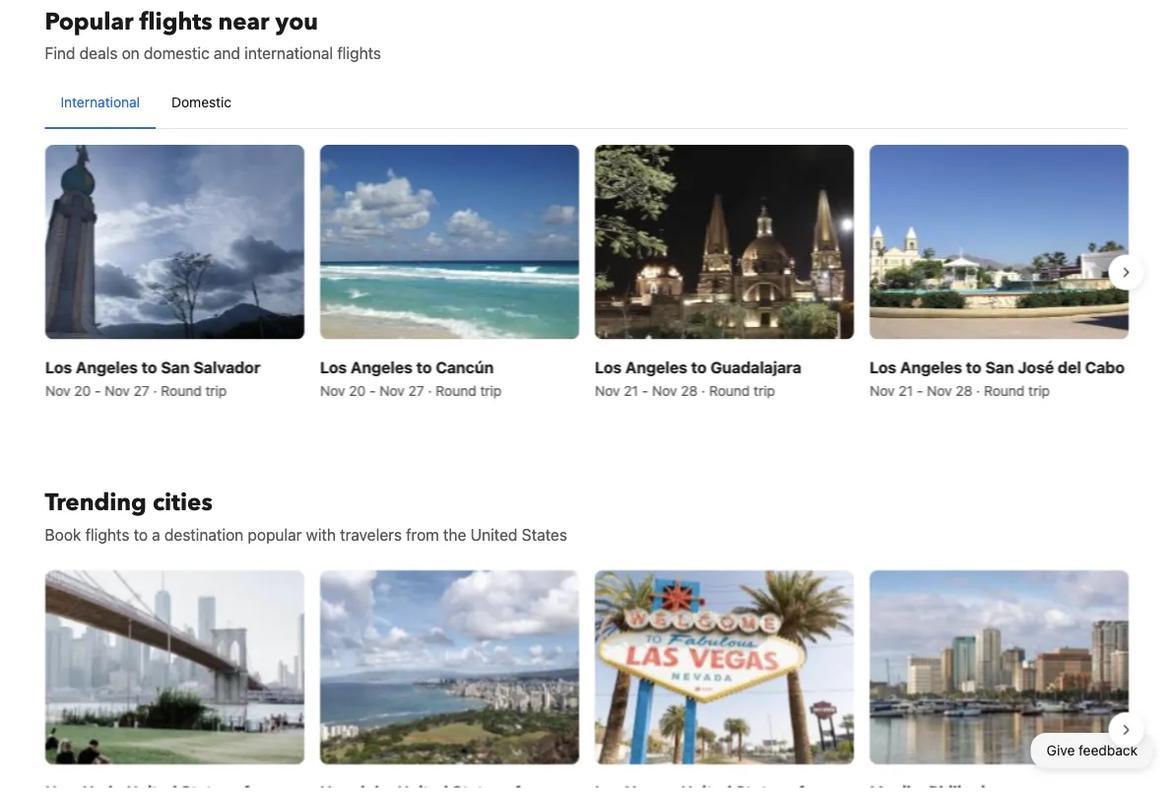 Task type: locate. For each thing, give the bounding box(es) containing it.
4 angeles from the left
[[900, 357, 962, 376]]

new york, united states of america image
[[45, 570, 304, 764]]

you
[[275, 5, 318, 38]]

los angeles to san josé del cabo image
[[869, 145, 1128, 339]]

5 nov from the left
[[594, 382, 620, 398]]

1 horizontal spatial 28
[[955, 382, 972, 398]]

1 angeles from the left
[[75, 357, 137, 376]]

2 round from the left
[[435, 382, 476, 398]]

3 los from the left
[[594, 357, 621, 376]]

destination
[[164, 525, 244, 544]]

give
[[1047, 742, 1075, 759]]

20
[[74, 382, 90, 398], [349, 382, 365, 398]]

nov
[[45, 382, 70, 398], [104, 382, 129, 398], [320, 382, 345, 398], [379, 382, 404, 398], [594, 382, 620, 398], [652, 382, 677, 398], [869, 382, 894, 398], [926, 382, 952, 398]]

near
[[218, 5, 269, 38]]

las vegas, united states of america image
[[594, 570, 854, 764]]

to inside the los angeles to san salvador nov 20 - nov 27 · round trip
[[141, 357, 157, 376]]

0 vertical spatial region
[[29, 137, 1144, 408]]

2 20 from the left
[[349, 382, 365, 398]]

1 san from the left
[[160, 357, 189, 376]]

to left a
[[134, 525, 148, 544]]

1 horizontal spatial 21
[[898, 382, 913, 398]]

3 nov from the left
[[320, 382, 345, 398]]

to
[[141, 357, 157, 376], [416, 357, 431, 376], [691, 357, 706, 376], [966, 357, 981, 376], [134, 525, 148, 544]]

1 - from the left
[[94, 382, 100, 398]]

popular
[[248, 525, 302, 544]]

region
[[29, 137, 1144, 408], [29, 562, 1144, 788]]

4 · from the left
[[976, 382, 980, 398]]

flights up domestic
[[139, 5, 212, 38]]

san left "josé"
[[985, 357, 1014, 376]]

international button
[[45, 77, 156, 128]]

to for del
[[966, 357, 981, 376]]

· inside the los angeles to san salvador nov 20 - nov 27 · round trip
[[153, 382, 157, 398]]

los inside the los angeles to san salvador nov 20 - nov 27 · round trip
[[45, 357, 72, 376]]

·
[[153, 382, 157, 398], [428, 382, 431, 398], [701, 382, 705, 398], [976, 382, 980, 398]]

round
[[160, 382, 201, 398], [435, 382, 476, 398], [709, 382, 750, 398], [984, 382, 1024, 398]]

trending
[[45, 486, 147, 519]]

20 inside 'los angeles to cancún nov 20 - nov 27 · round trip'
[[349, 382, 365, 398]]

0 horizontal spatial 28
[[680, 382, 697, 398]]

los for los angeles to san josé del cabo
[[869, 357, 896, 376]]

1 21 from the left
[[623, 382, 638, 398]]

2 angeles from the left
[[350, 357, 412, 376]]

3 round from the left
[[709, 382, 750, 398]]

international
[[61, 94, 140, 110]]

- inside los angeles to san josé del cabo nov 21 - nov 28 · round trip
[[916, 382, 923, 398]]

2 trip from the left
[[480, 382, 501, 398]]

4 round from the left
[[984, 382, 1024, 398]]

flights right international
[[337, 44, 381, 63]]

2 27 from the left
[[408, 382, 424, 398]]

angeles inside los angeles to san josé del cabo nov 21 - nov 28 · round trip
[[900, 357, 962, 376]]

4 nov from the left
[[379, 382, 404, 398]]

- inside the los angeles to san salvador nov 20 - nov 27 · round trip
[[94, 382, 100, 398]]

1 horizontal spatial san
[[985, 357, 1014, 376]]

los angeles to guadalajara nov 21 - nov 28 · round trip
[[594, 357, 801, 398]]

trip down the cancún
[[480, 382, 501, 398]]

trip down salvador
[[205, 382, 226, 398]]

6 nov from the left
[[652, 382, 677, 398]]

to left "josé"
[[966, 357, 981, 376]]

angeles inside the los angeles to san salvador nov 20 - nov 27 · round trip
[[75, 357, 137, 376]]

0 horizontal spatial san
[[160, 357, 189, 376]]

trip inside the los angeles to san salvador nov 20 - nov 27 · round trip
[[205, 382, 226, 398]]

angeles
[[75, 357, 137, 376], [350, 357, 412, 376], [625, 357, 687, 376], [900, 357, 962, 376]]

san left salvador
[[160, 357, 189, 376]]

3 angeles from the left
[[625, 357, 687, 376]]

united
[[470, 525, 518, 544]]

trip inside los angeles to san josé del cabo nov 21 - nov 28 · round trip
[[1028, 382, 1050, 398]]

salvador
[[193, 357, 260, 376]]

2 28 from the left
[[955, 382, 972, 398]]

3 · from the left
[[701, 382, 705, 398]]

give feedback button
[[1031, 733, 1154, 768]]

4 los from the left
[[869, 357, 896, 376]]

angeles inside 'los angeles to cancún nov 20 - nov 27 · round trip'
[[350, 357, 412, 376]]

josé
[[1017, 357, 1054, 376]]

21 inside los angeles to guadalajara nov 21 - nov 28 · round trip
[[623, 382, 638, 398]]

to inside 'los angeles to cancún nov 20 - nov 27 · round trip'
[[416, 357, 431, 376]]

los inside los angeles to guadalajara nov 21 - nov 28 · round trip
[[594, 357, 621, 376]]

1 27 from the left
[[133, 382, 149, 398]]

28
[[680, 382, 697, 398], [955, 382, 972, 398]]

domestic
[[171, 94, 232, 110]]

2 vertical spatial flights
[[85, 525, 129, 544]]

1 28 from the left
[[680, 382, 697, 398]]

2 - from the left
[[369, 382, 375, 398]]

1 los from the left
[[45, 357, 72, 376]]

flights
[[139, 5, 212, 38], [337, 44, 381, 63], [85, 525, 129, 544]]

27
[[133, 382, 149, 398], [408, 382, 424, 398]]

to left the cancún
[[416, 357, 431, 376]]

-
[[94, 382, 100, 398], [369, 382, 375, 398], [642, 382, 648, 398], [916, 382, 923, 398]]

tab list
[[45, 77, 1128, 130]]

1 horizontal spatial 27
[[408, 382, 424, 398]]

0 horizontal spatial 27
[[133, 382, 149, 398]]

2 · from the left
[[428, 382, 431, 398]]

san for salvador
[[160, 357, 189, 376]]

1 region from the top
[[29, 137, 1144, 408]]

trip
[[205, 382, 226, 398], [480, 382, 501, 398], [753, 382, 775, 398], [1028, 382, 1050, 398]]

1 vertical spatial flights
[[337, 44, 381, 63]]

to left salvador
[[141, 357, 157, 376]]

2 los from the left
[[320, 357, 346, 376]]

· inside 'los angeles to cancún nov 20 - nov 27 · round trip'
[[428, 382, 431, 398]]

3 trip from the left
[[753, 382, 775, 398]]

to inside los angeles to san josé del cabo nov 21 - nov 28 · round trip
[[966, 357, 981, 376]]

1 20 from the left
[[74, 382, 90, 398]]

manila, philippines image
[[869, 570, 1128, 764]]

los angeles to san salvador image
[[45, 145, 304, 339]]

and
[[214, 44, 240, 63]]

san
[[160, 357, 189, 376], [985, 357, 1014, 376]]

to left guadalajara
[[691, 357, 706, 376]]

21
[[623, 382, 638, 398], [898, 382, 913, 398]]

flights down trending
[[85, 525, 129, 544]]

round down the cancún
[[435, 382, 476, 398]]

round down salvador
[[160, 382, 201, 398]]

angeles for los angeles to san josé del cabo
[[900, 357, 962, 376]]

deals
[[80, 44, 118, 63]]

1 horizontal spatial flights
[[139, 5, 212, 38]]

san inside the los angeles to san salvador nov 20 - nov 27 · round trip
[[160, 357, 189, 376]]

to inside los angeles to guadalajara nov 21 - nov 28 · round trip
[[691, 357, 706, 376]]

1 trip from the left
[[205, 382, 226, 398]]

0 horizontal spatial 20
[[74, 382, 90, 398]]

los for los angeles to guadalajara
[[594, 357, 621, 376]]

1 vertical spatial region
[[29, 562, 1144, 788]]

trip down "josé"
[[1028, 382, 1050, 398]]

4 - from the left
[[916, 382, 923, 398]]

2 21 from the left
[[898, 382, 913, 398]]

1 · from the left
[[153, 382, 157, 398]]

los inside 'los angeles to cancún nov 20 - nov 27 · round trip'
[[320, 357, 346, 376]]

1 round from the left
[[160, 382, 201, 398]]

1 horizontal spatial 20
[[349, 382, 365, 398]]

round down "josé"
[[984, 382, 1024, 398]]

2 san from the left
[[985, 357, 1014, 376]]

round inside los angeles to san josé del cabo nov 21 - nov 28 · round trip
[[984, 382, 1024, 398]]

round down guadalajara
[[709, 382, 750, 398]]

from
[[406, 525, 439, 544]]

los angeles to cancún image
[[320, 145, 579, 339]]

8 nov from the left
[[926, 382, 952, 398]]

los
[[45, 357, 72, 376], [320, 357, 346, 376], [594, 357, 621, 376], [869, 357, 896, 376]]

0 horizontal spatial 21
[[623, 382, 638, 398]]

4 trip from the left
[[1028, 382, 1050, 398]]

los inside los angeles to san josé del cabo nov 21 - nov 28 · round trip
[[869, 357, 896, 376]]

book
[[45, 525, 81, 544]]

trip down guadalajara
[[753, 382, 775, 398]]

domestic
[[144, 44, 210, 63]]

0 horizontal spatial flights
[[85, 525, 129, 544]]

2 nov from the left
[[104, 382, 129, 398]]

popular
[[45, 5, 134, 38]]

2 region from the top
[[29, 562, 1144, 788]]

angeles inside los angeles to guadalajara nov 21 - nov 28 · round trip
[[625, 357, 687, 376]]

san inside los angeles to san josé del cabo nov 21 - nov 28 · round trip
[[985, 357, 1014, 376]]

honolulu, united states of america image
[[320, 570, 579, 764]]

3 - from the left
[[642, 382, 648, 398]]



Task type: vqa. For each thing, say whether or not it's contained in the screenshot.
expected
no



Task type: describe. For each thing, give the bounding box(es) containing it.
28 inside los angeles to san josé del cabo nov 21 - nov 28 · round trip
[[955, 382, 972, 398]]

domestic button
[[156, 77, 247, 128]]

los for los angeles to san salvador
[[45, 357, 72, 376]]

with
[[306, 525, 336, 544]]

27 inside 'los angeles to cancún nov 20 - nov 27 · round trip'
[[408, 382, 424, 398]]

los angeles to san salvador nov 20 - nov 27 · round trip
[[45, 357, 260, 398]]

los angeles to guadalajara image
[[594, 145, 854, 339]]

0 vertical spatial flights
[[139, 5, 212, 38]]

feedback
[[1079, 742, 1138, 759]]

to for 21
[[691, 357, 706, 376]]

to for 20
[[416, 357, 431, 376]]

the
[[443, 525, 466, 544]]

angeles for los angeles to san salvador
[[75, 357, 137, 376]]

21 inside los angeles to san josé del cabo nov 21 - nov 28 · round trip
[[898, 382, 913, 398]]

los angeles to san josé del cabo nov 21 - nov 28 · round trip
[[869, 357, 1124, 398]]

del
[[1057, 357, 1081, 376]]

travelers
[[340, 525, 402, 544]]

los angeles to cancún nov 20 - nov 27 · round trip
[[320, 357, 501, 398]]

angeles for los angeles to cancún
[[350, 357, 412, 376]]

round inside 'los angeles to cancún nov 20 - nov 27 · round trip'
[[435, 382, 476, 398]]

region containing los angeles to san salvador
[[29, 137, 1144, 408]]

- inside 'los angeles to cancún nov 20 - nov 27 · round trip'
[[369, 382, 375, 398]]

1 nov from the left
[[45, 382, 70, 398]]

28 inside los angeles to guadalajara nov 21 - nov 28 · round trip
[[680, 382, 697, 398]]

cities
[[153, 486, 213, 519]]

los for los angeles to cancún
[[320, 357, 346, 376]]

on
[[122, 44, 140, 63]]

guadalajara
[[710, 357, 801, 376]]

popular flights near you find deals on domestic and international flights
[[45, 5, 381, 63]]

flights inside trending cities book flights to a destination popular with travelers from the united states
[[85, 525, 129, 544]]

cabo
[[1085, 357, 1124, 376]]

find
[[45, 44, 75, 63]]

give feedback
[[1047, 742, 1138, 759]]

2 horizontal spatial flights
[[337, 44, 381, 63]]

a
[[152, 525, 160, 544]]

states
[[522, 525, 567, 544]]

san for josé
[[985, 357, 1014, 376]]

tab list containing international
[[45, 77, 1128, 130]]

angeles for los angeles to guadalajara
[[625, 357, 687, 376]]

round inside los angeles to guadalajara nov 21 - nov 28 · round trip
[[709, 382, 750, 398]]

27 inside the los angeles to san salvador nov 20 - nov 27 · round trip
[[133, 382, 149, 398]]

to for nov
[[141, 357, 157, 376]]

20 inside the los angeles to san salvador nov 20 - nov 27 · round trip
[[74, 382, 90, 398]]

cancún
[[435, 357, 493, 376]]

to inside trending cities book flights to a destination popular with travelers from the united states
[[134, 525, 148, 544]]

international
[[244, 44, 333, 63]]

trip inside 'los angeles to cancún nov 20 - nov 27 · round trip'
[[480, 382, 501, 398]]

7 nov from the left
[[869, 382, 894, 398]]

- inside los angeles to guadalajara nov 21 - nov 28 · round trip
[[642, 382, 648, 398]]

round inside the los angeles to san salvador nov 20 - nov 27 · round trip
[[160, 382, 201, 398]]

trending cities book flights to a destination popular with travelers from the united states
[[45, 486, 567, 544]]

· inside los angeles to guadalajara nov 21 - nov 28 · round trip
[[701, 382, 705, 398]]

· inside los angeles to san josé del cabo nov 21 - nov 28 · round trip
[[976, 382, 980, 398]]

trip inside los angeles to guadalajara nov 21 - nov 28 · round trip
[[753, 382, 775, 398]]



